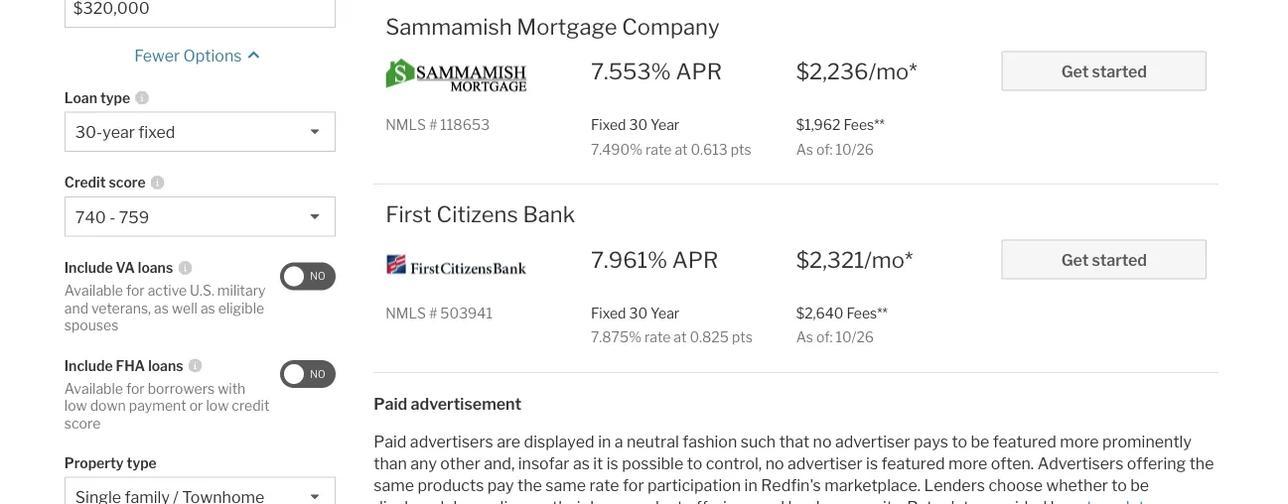 Task type: locate. For each thing, give the bounding box(es) containing it.
1 horizontal spatial more
[[1060, 432, 1099, 451]]

with
[[218, 380, 246, 397]]

1 horizontal spatial in
[[744, 475, 758, 495]]

get
[[1061, 62, 1089, 81], [1061, 251, 1089, 270]]

apr up fixed 30 year 7.875 % rate at 0.825 pts
[[672, 246, 718, 273]]

1 horizontal spatial low
[[206, 397, 229, 414]]

2 10/26 from the top
[[836, 329, 874, 346]]

nmls left 118653
[[386, 117, 426, 134]]

1 vertical spatial score
[[64, 415, 101, 432]]

1 as from the top
[[796, 141, 813, 158]]

1 nmls from the top
[[386, 117, 426, 134]]

no
[[813, 432, 832, 451], [765, 454, 784, 473]]

in
[[598, 432, 611, 451], [744, 475, 758, 495]]

to
[[952, 432, 967, 451], [687, 454, 702, 473], [1112, 475, 1127, 495]]

1 # from the top
[[429, 117, 437, 134]]

of: inside $2,640 fees** as of: 10/26
[[816, 329, 833, 346]]

year
[[651, 117, 679, 134], [651, 305, 679, 322]]

0 vertical spatial get
[[1061, 62, 1089, 81]]

2 30 from the top
[[629, 305, 648, 322]]

1 30 from the top
[[629, 117, 648, 134]]

displayed up "insofar"
[[524, 432, 595, 451]]

property type
[[64, 455, 157, 471]]

for down the "fha"
[[126, 380, 145, 397]]

fees** for $2,321
[[847, 305, 888, 322]]

in left 'a'
[[598, 432, 611, 451]]

fees** inside $1,962 fees** as of: 10/26
[[844, 117, 885, 134]]

1 vertical spatial loans
[[148, 357, 183, 374]]

as for $2,321
[[796, 329, 813, 346]]

0 vertical spatial get started button
[[1001, 51, 1207, 91]]

1 year from the top
[[651, 117, 679, 134]]

fees** right $1,962
[[844, 117, 885, 134]]

1 same from the left
[[374, 475, 414, 495]]

0 horizontal spatial score
[[64, 415, 101, 432]]

1 vertical spatial pts
[[732, 329, 753, 346]]

rate right the '7.490'
[[646, 141, 672, 158]]

/mo* for $2,321
[[864, 246, 913, 273]]

30-year fixed
[[75, 122, 175, 142]]

a
[[614, 432, 623, 451]]

10/26 for $2,236
[[836, 141, 874, 158]]

0 horizontal spatial displayed
[[374, 497, 444, 504]]

displayed
[[524, 432, 595, 451], [374, 497, 444, 504]]

2 low from the left
[[206, 397, 229, 414]]

at for 7.553
[[675, 141, 688, 158]]

2 as from the top
[[796, 329, 813, 346]]

low left "down"
[[64, 397, 87, 414]]

rate
[[646, 141, 672, 158], [644, 329, 671, 346], [589, 475, 619, 495]]

/mo* up $2,640 fees** as of: 10/26
[[864, 246, 913, 273]]

is up the marketplace.
[[866, 454, 878, 473]]

pts for 7.553 % apr
[[731, 141, 751, 158]]

1 horizontal spatial score
[[109, 174, 146, 191]]

for inside the available for active u.s. military and veterans, as well as eligible spouses
[[126, 282, 145, 299]]

include down spouses
[[64, 357, 113, 374]]

0 horizontal spatial low
[[64, 397, 87, 414]]

0 horizontal spatial to
[[687, 454, 702, 473]]

at left 0.825
[[674, 329, 687, 346]]

get started button for $2,321 /mo*
[[1001, 240, 1207, 279]]

2 vertical spatial rate
[[589, 475, 619, 495]]

1 vertical spatial and
[[757, 497, 785, 504]]

any
[[410, 454, 437, 473]]

low right the or
[[206, 397, 229, 414]]

apr
[[676, 58, 722, 84], [672, 246, 718, 273]]

1 horizontal spatial displayed
[[524, 432, 595, 451]]

include va loans
[[64, 259, 173, 276]]

1 vertical spatial of:
[[816, 329, 833, 346]]

0 vertical spatial of:
[[816, 141, 833, 158]]

1 vertical spatial nmls
[[386, 305, 426, 322]]

1 horizontal spatial the
[[1189, 454, 1214, 473]]

type right loan
[[100, 89, 130, 106]]

advertiser up the marketplace.
[[835, 432, 910, 451]]

pay
[[487, 475, 514, 495]]

0 vertical spatial for
[[126, 282, 145, 299]]

as
[[796, 141, 813, 158], [796, 329, 813, 346]]

% left the 0.613
[[630, 141, 643, 158]]

low
[[64, 397, 87, 414], [206, 397, 229, 414]]

1 vertical spatial get started
[[1061, 251, 1147, 270]]

year down 7.961 % apr
[[651, 305, 679, 322]]

1 vertical spatial year
[[651, 305, 679, 322]]

30 for 7.961
[[629, 305, 648, 322]]

0 vertical spatial available
[[64, 282, 123, 299]]

1 vertical spatial #
[[429, 305, 437, 322]]

/mo* up $1,962 fees** as of: 10/26 at right
[[869, 58, 917, 84]]

1 of: from the top
[[816, 141, 833, 158]]

30 inside fixed 30 year 7.490 % rate at 0.613 pts
[[629, 117, 648, 134]]

10/26 inside $2,640 fees** as of: 10/26
[[836, 329, 874, 346]]

118653
[[440, 117, 490, 134]]

apr down company
[[676, 58, 722, 84]]

0 vertical spatial and
[[64, 300, 88, 317]]

0 vertical spatial nmls
[[386, 117, 426, 134]]

0.613
[[691, 141, 728, 158]]

0 vertical spatial 10/26
[[836, 141, 874, 158]]

pts right 0.825
[[732, 329, 753, 346]]

and up spouses
[[64, 300, 88, 317]]

include left "va"
[[64, 259, 113, 276]]

type
[[100, 89, 130, 106], [127, 455, 157, 471]]

1 vertical spatial apr
[[672, 246, 718, 273]]

0 vertical spatial rate
[[646, 141, 672, 158]]

displayed down any
[[374, 497, 444, 504]]

2 available from the top
[[64, 380, 123, 397]]

# for first
[[429, 305, 437, 322]]

1 vertical spatial featured
[[881, 454, 945, 473]]

pts inside fixed 30 year 7.490 % rate at 0.613 pts
[[731, 141, 751, 158]]

for up veterans,
[[126, 282, 145, 299]]

fixed inside fixed 30 year 7.490 % rate at 0.613 pts
[[591, 117, 626, 134]]

0 vertical spatial as
[[796, 141, 813, 158]]

2 of: from the top
[[816, 329, 833, 346]]

fewer
[[134, 46, 180, 65]]

are
[[497, 432, 521, 451]]

1 vertical spatial displayed
[[374, 497, 444, 504]]

include for include fha loans
[[64, 357, 113, 374]]

fixed 30 year 7.875 % rate at 0.825 pts
[[591, 305, 753, 346]]

1 vertical spatial more
[[948, 454, 988, 473]]

redfin's
[[761, 475, 821, 495]]

1 horizontal spatial no
[[813, 432, 832, 451]]

the right offering
[[1189, 454, 1214, 473]]

0 horizontal spatial be
[[971, 432, 990, 451]]

0 horizontal spatial the
[[517, 475, 542, 495]]

2 get started from the top
[[1061, 251, 1147, 270]]

30 up the '7.490'
[[629, 117, 648, 134]]

available for and
[[64, 282, 123, 299]]

1 vertical spatial 30
[[629, 305, 648, 322]]

1 vertical spatial as
[[796, 329, 813, 346]]

paid inside paid advertisers are displayed in a neutral fashion such that no advertiser pays to be featured more prominently than any other and, insofar as it is possible to control, no advertiser is featured more often. advertisers offering the same products pay the same rate for participation in redfin's marketplace. lenders choose whether to be displayed depending on their loan product offerings and lender capacity. rate data provided by
[[374, 432, 407, 451]]

to up participation
[[687, 454, 702, 473]]

available for borrowers with low down payment or low credit score
[[64, 380, 270, 432]]

as inside $2,640 fees** as of: 10/26
[[796, 329, 813, 346]]

fixed inside fixed 30 year 7.875 % rate at 0.825 pts
[[591, 305, 626, 322]]

1 vertical spatial available
[[64, 380, 123, 397]]

1 vertical spatial rate
[[644, 329, 671, 346]]

rate right 7.875
[[644, 329, 671, 346]]

1 vertical spatial include
[[64, 357, 113, 374]]

rate inside fixed 30 year 7.490 % rate at 0.613 pts
[[646, 141, 672, 158]]

7.961
[[591, 246, 647, 273]]

at left the 0.613
[[675, 141, 688, 158]]

as down $2,640
[[796, 329, 813, 346]]

of: inside $1,962 fees** as of: 10/26
[[816, 141, 833, 158]]

1 horizontal spatial and
[[757, 497, 785, 504]]

0 vertical spatial pts
[[731, 141, 751, 158]]

fixed for 7.553
[[591, 117, 626, 134]]

veterans,
[[91, 300, 151, 317]]

rate up loan at left
[[589, 475, 619, 495]]

2 include from the top
[[64, 357, 113, 374]]

0 vertical spatial loans
[[138, 259, 173, 276]]

be down offering
[[1130, 475, 1149, 495]]

as down u.s.
[[200, 300, 215, 317]]

include
[[64, 259, 113, 276], [64, 357, 113, 374]]

loans up active
[[138, 259, 173, 276]]

1 10/26 from the top
[[836, 141, 874, 158]]

in down control,
[[744, 475, 758, 495]]

or
[[189, 397, 203, 414]]

2 # from the top
[[429, 305, 437, 322]]

offerings
[[687, 497, 754, 504]]

1 vertical spatial for
[[126, 380, 145, 397]]

0 vertical spatial in
[[598, 432, 611, 451]]

0 vertical spatial paid
[[374, 394, 407, 413]]

1 vertical spatial started
[[1092, 251, 1147, 270]]

1 fixed from the top
[[591, 117, 626, 134]]

more up advertisers
[[1060, 432, 1099, 451]]

0 horizontal spatial and
[[64, 300, 88, 317]]

nmls for first citizens bank
[[386, 305, 426, 322]]

as left it
[[573, 454, 590, 473]]

fees** right $2,640
[[847, 305, 888, 322]]

score down "down"
[[64, 415, 101, 432]]

more up "lenders"
[[948, 454, 988, 473]]

0 vertical spatial at
[[675, 141, 688, 158]]

no up redfin's
[[765, 454, 784, 473]]

0 vertical spatial #
[[429, 117, 437, 134]]

as down $1,962
[[796, 141, 813, 158]]

loans for include va loans
[[138, 259, 173, 276]]

1 horizontal spatial as
[[200, 300, 215, 317]]

0 vertical spatial fees**
[[844, 117, 885, 134]]

advertiser down that
[[788, 454, 863, 473]]

0 vertical spatial include
[[64, 259, 113, 276]]

1 get started button from the top
[[1001, 51, 1207, 91]]

pts inside fixed 30 year 7.875 % rate at 0.825 pts
[[732, 329, 753, 346]]

1 include from the top
[[64, 259, 113, 276]]

be right pays
[[971, 432, 990, 451]]

0 vertical spatial get started
[[1061, 62, 1147, 81]]

# left 503941
[[429, 305, 437, 322]]

0 horizontal spatial is
[[607, 454, 618, 473]]

options
[[183, 46, 242, 65]]

be
[[971, 432, 990, 451], [1130, 475, 1149, 495]]

mortgage
[[517, 13, 617, 39]]

get started for $2,236 /mo*
[[1061, 62, 1147, 81]]

as inside $1,962 fees** as of: 10/26
[[796, 141, 813, 158]]

0 vertical spatial fixed
[[591, 117, 626, 134]]

get for $2,321 /mo*
[[1061, 251, 1089, 270]]

citizens
[[437, 201, 518, 228]]

to right pays
[[952, 432, 967, 451]]

possible
[[622, 454, 683, 473]]

same up the their
[[546, 475, 586, 495]]

2 paid from the top
[[374, 432, 407, 451]]

advertisers
[[410, 432, 493, 451]]

1 vertical spatial the
[[517, 475, 542, 495]]

fha
[[116, 357, 145, 374]]

1 get from the top
[[1061, 62, 1089, 81]]

available up veterans,
[[64, 282, 123, 299]]

year inside fixed 30 year 7.490 % rate at 0.613 pts
[[651, 117, 679, 134]]

0 vertical spatial score
[[109, 174, 146, 191]]

payment
[[129, 397, 186, 414]]

and down redfin's
[[757, 497, 785, 504]]

nmls
[[386, 117, 426, 134], [386, 305, 426, 322]]

# left 118653
[[429, 117, 437, 134]]

provided
[[982, 497, 1047, 504]]

type right property
[[127, 455, 157, 471]]

0 vertical spatial type
[[100, 89, 130, 106]]

2 horizontal spatial as
[[573, 454, 590, 473]]

% left 0.825
[[629, 329, 642, 346]]

score up 759
[[109, 174, 146, 191]]

as
[[154, 300, 169, 317], [200, 300, 215, 317], [573, 454, 590, 473]]

2 vertical spatial to
[[1112, 475, 1127, 495]]

at for 7.961
[[674, 329, 687, 346]]

1 started from the top
[[1092, 62, 1147, 81]]

and inside the available for active u.s. military and veterans, as well as eligible spouses
[[64, 300, 88, 317]]

and
[[64, 300, 88, 317], [757, 497, 785, 504]]

10/26 inside $1,962 fees** as of: 10/26
[[836, 141, 874, 158]]

loans up borrowers
[[148, 357, 183, 374]]

2 vertical spatial for
[[623, 475, 644, 495]]

paid advertisers are displayed in a neutral fashion such that no advertiser pays to be featured more prominently than any other and, insofar as it is possible to control, no advertiser is featured more often. advertisers offering the same products pay the same rate for participation in redfin's marketplace. lenders choose whether to be displayed depending on their loan product offerings and lender capacity. rate data provided by
[[374, 432, 1214, 504]]

as inside paid advertisers are displayed in a neutral fashion such that no advertiser pays to be featured more prominently than any other and, insofar as it is possible to control, no advertiser is featured more often. advertisers offering the same products pay the same rate for participation in redfin's marketplace. lenders choose whether to be displayed depending on their loan product offerings and lender capacity. rate data provided by
[[573, 454, 590, 473]]

2 get from the top
[[1061, 251, 1089, 270]]

year inside fixed 30 year 7.875 % rate at 0.825 pts
[[651, 305, 679, 322]]

1 vertical spatial get started button
[[1001, 240, 1207, 279]]

fixed up 7.875
[[591, 305, 626, 322]]

at inside fixed 30 year 7.875 % rate at 0.825 pts
[[674, 329, 687, 346]]

loan
[[64, 89, 97, 106]]

$2,236
[[796, 58, 869, 84]]

0 vertical spatial 30
[[629, 117, 648, 134]]

no right that
[[813, 432, 832, 451]]

nmls left 503941
[[386, 305, 426, 322]]

1 is from the left
[[607, 454, 618, 473]]

7.961 % apr
[[591, 246, 718, 273]]

1 horizontal spatial is
[[866, 454, 878, 473]]

1 get started from the top
[[1061, 62, 1147, 81]]

10/26 down $1,962
[[836, 141, 874, 158]]

available up "down"
[[64, 380, 123, 397]]

sammamish mortgage company
[[386, 13, 720, 39]]

#
[[429, 117, 437, 134], [429, 305, 437, 322]]

for for borrowers
[[126, 380, 145, 397]]

and inside paid advertisers are displayed in a neutral fashion such that no advertiser pays to be featured more prominently than any other and, insofar as it is possible to control, no advertiser is featured more often. advertisers offering the same products pay the same rate for participation in redfin's marketplace. lenders choose whether to be displayed depending on their loan product offerings and lender capacity. rate data provided by
[[757, 497, 785, 504]]

same down than
[[374, 475, 414, 495]]

1 horizontal spatial be
[[1130, 475, 1149, 495]]

advertiser
[[835, 432, 910, 451], [788, 454, 863, 473]]

2 year from the top
[[651, 305, 679, 322]]

2 nmls from the top
[[386, 305, 426, 322]]

nmls for sammamish mortgage company
[[386, 117, 426, 134]]

fees** inside $2,640 fees** as of: 10/26
[[847, 305, 888, 322]]

/mo*
[[869, 58, 917, 84], [864, 246, 913, 273]]

1 paid from the top
[[374, 394, 407, 413]]

loans
[[138, 259, 173, 276], [148, 357, 183, 374]]

0 vertical spatial featured
[[993, 432, 1057, 451]]

of: down $1,962
[[816, 141, 833, 158]]

available for down
[[64, 380, 123, 397]]

2 get started button from the top
[[1001, 240, 1207, 279]]

0 vertical spatial started
[[1092, 62, 1147, 81]]

include fha loans
[[64, 357, 183, 374]]

0 vertical spatial year
[[651, 117, 679, 134]]

1 available from the top
[[64, 282, 123, 299]]

0 vertical spatial apr
[[676, 58, 722, 84]]

30 inside fixed 30 year 7.875 % rate at 0.825 pts
[[629, 305, 648, 322]]

$2,236 /mo*
[[796, 58, 917, 84]]

va
[[116, 259, 135, 276]]

1 vertical spatial in
[[744, 475, 758, 495]]

year for 7.961
[[651, 305, 679, 322]]

eligible
[[218, 300, 264, 317]]

featured down pays
[[881, 454, 945, 473]]

to right whether
[[1112, 475, 1127, 495]]

same
[[374, 475, 414, 495], [546, 475, 586, 495]]

of: down $2,640
[[816, 329, 833, 346]]

1 vertical spatial 10/26
[[836, 329, 874, 346]]

get started button
[[1001, 51, 1207, 91], [1001, 240, 1207, 279]]

pts
[[731, 141, 751, 158], [732, 329, 753, 346]]

pts right the 0.613
[[731, 141, 751, 158]]

year down 7.553 % apr
[[651, 117, 679, 134]]

choose
[[989, 475, 1043, 495]]

7.553 % apr
[[591, 58, 722, 84]]

1 vertical spatial at
[[674, 329, 687, 346]]

borrowers
[[148, 380, 215, 397]]

for inside available for borrowers with low down payment or low credit score
[[126, 380, 145, 397]]

1 vertical spatial get
[[1061, 251, 1089, 270]]

0 horizontal spatial same
[[374, 475, 414, 495]]

is right it
[[607, 454, 618, 473]]

of: for $2,236
[[816, 141, 833, 158]]

1 vertical spatial fixed
[[591, 305, 626, 322]]

0 horizontal spatial more
[[948, 454, 988, 473]]

sammamish
[[386, 13, 512, 39]]

1 vertical spatial /mo*
[[864, 246, 913, 273]]

property
[[64, 455, 124, 471]]

as down active
[[154, 300, 169, 317]]

rate inside fixed 30 year 7.875 % rate at 0.825 pts
[[644, 329, 671, 346]]

1 vertical spatial type
[[127, 455, 157, 471]]

fixed up the '7.490'
[[591, 117, 626, 134]]

1 low from the left
[[64, 397, 87, 414]]

0 vertical spatial /mo*
[[869, 58, 917, 84]]

2 fixed from the top
[[591, 305, 626, 322]]

10/26 down $2,640
[[836, 329, 874, 346]]

available inside the available for active u.s. military and veterans, as well as eligible spouses
[[64, 282, 123, 299]]

30 down 7.961 % apr
[[629, 305, 648, 322]]

year for 7.553
[[651, 117, 679, 134]]

at inside fixed 30 year 7.490 % rate at 0.613 pts
[[675, 141, 688, 158]]

1 vertical spatial paid
[[374, 432, 407, 451]]

is
[[607, 454, 618, 473], [866, 454, 878, 473]]

2 started from the top
[[1092, 251, 1147, 270]]

rate inside paid advertisers are displayed in a neutral fashion such that no advertiser pays to be featured more prominently than any other and, insofar as it is possible to control, no advertiser is featured more often. advertisers offering the same products pay the same rate for participation in redfin's marketplace. lenders choose whether to be displayed depending on their loan product offerings and lender capacity. rate data provided by
[[589, 475, 619, 495]]

0 vertical spatial no
[[813, 432, 832, 451]]

control,
[[706, 454, 762, 473]]

featured up often.
[[993, 432, 1057, 451]]

0 horizontal spatial no
[[765, 454, 784, 473]]

available inside available for borrowers with low down payment or low credit score
[[64, 380, 123, 397]]

1 horizontal spatial same
[[546, 475, 586, 495]]

for up the product
[[623, 475, 644, 495]]

the up on
[[517, 475, 542, 495]]

apr for 7.961 % apr
[[672, 246, 718, 273]]



Task type: vqa. For each thing, say whether or not it's contained in the screenshot.
'Agents' inside Real Estate Agents ▾ link
no



Task type: describe. For each thing, give the bounding box(es) containing it.
product
[[625, 497, 683, 504]]

lender
[[788, 497, 835, 504]]

2 is from the left
[[866, 454, 878, 473]]

get started button for $2,236 /mo*
[[1001, 51, 1207, 91]]

well
[[172, 300, 198, 317]]

loans for include fha loans
[[148, 357, 183, 374]]

offering
[[1127, 454, 1186, 473]]

1 vertical spatial no
[[765, 454, 784, 473]]

pts for 7.961 % apr
[[732, 329, 753, 346]]

year
[[102, 122, 135, 142]]

fees** for $2,236
[[844, 117, 885, 134]]

/mo* for $2,236
[[869, 58, 917, 84]]

for for active
[[126, 282, 145, 299]]

data
[[945, 497, 978, 504]]

as for $2,236
[[796, 141, 813, 158]]

30 for 7.553
[[629, 117, 648, 134]]

type for loan type
[[100, 89, 130, 106]]

2 same from the left
[[546, 475, 586, 495]]

of: for $2,321
[[816, 329, 833, 346]]

that
[[779, 432, 810, 451]]

loan type
[[64, 89, 130, 106]]

u.s.
[[190, 282, 214, 299]]

spouses
[[64, 317, 118, 334]]

bank
[[523, 201, 575, 228]]

503941
[[440, 305, 492, 322]]

0 horizontal spatial as
[[154, 300, 169, 317]]

1 vertical spatial to
[[687, 454, 702, 473]]

0 horizontal spatial featured
[[881, 454, 945, 473]]

paid for paid advertisers are displayed in a neutral fashion such that no advertiser pays to be featured more prominently than any other and, insofar as it is possible to control, no advertiser is featured more often. advertisers offering the same products pay the same rate for participation in redfin's marketplace. lenders choose whether to be displayed depending on their loan product offerings and lender capacity. rate data provided by
[[374, 432, 407, 451]]

rate for 7.961
[[644, 329, 671, 346]]

first
[[386, 201, 432, 228]]

lenders
[[924, 475, 985, 495]]

available for active u.s. military and veterans, as well as eligible spouses
[[64, 282, 266, 334]]

type for property type
[[127, 455, 157, 471]]

credit
[[64, 174, 106, 191]]

apr for 7.553 % apr
[[676, 58, 722, 84]]

active
[[148, 282, 187, 299]]

nmls # 503941
[[386, 305, 492, 322]]

than
[[374, 454, 407, 473]]

fixed
[[138, 122, 175, 142]]

insofar
[[518, 454, 569, 473]]

paid for paid advertisement
[[374, 394, 407, 413]]

down
[[90, 397, 126, 414]]

$2,321
[[796, 246, 864, 273]]

fixed for 7.961
[[591, 305, 626, 322]]

started for $2,236 /mo*
[[1092, 62, 1147, 81]]

credit
[[232, 397, 270, 414]]

$2,321 /mo*
[[796, 246, 913, 273]]

0 vertical spatial be
[[971, 432, 990, 451]]

credit score
[[64, 174, 146, 191]]

other
[[440, 454, 480, 473]]

1 horizontal spatial featured
[[993, 432, 1057, 451]]

by
[[1050, 497, 1068, 504]]

% down company
[[651, 58, 671, 84]]

first citizens bank
[[386, 201, 575, 228]]

often.
[[991, 454, 1034, 473]]

prominently
[[1102, 432, 1192, 451]]

0 horizontal spatial in
[[598, 432, 611, 451]]

it
[[593, 454, 603, 473]]

military
[[217, 282, 266, 299]]

fixed 30 year 7.490 % rate at 0.613 pts
[[591, 117, 751, 158]]

0.825
[[690, 329, 729, 346]]

marketplace.
[[825, 475, 921, 495]]

1 vertical spatial advertiser
[[788, 454, 863, 473]]

# for sammamish
[[429, 117, 437, 134]]

advertisement
[[411, 394, 522, 413]]

for inside paid advertisers are displayed in a neutral fashion such that no advertiser pays to be featured more prominently than any other and, insofar as it is possible to control, no advertiser is featured more often. advertisers offering the same products pay the same rate for participation in redfin's marketplace. lenders choose whether to be displayed depending on their loan product offerings and lender capacity. rate data provided by
[[623, 475, 644, 495]]

loan
[[590, 497, 621, 504]]

company
[[622, 13, 720, 39]]

score inside available for borrowers with low down payment or low credit score
[[64, 415, 101, 432]]

started for $2,321 /mo*
[[1092, 251, 1147, 270]]

7.875
[[591, 329, 629, 346]]

7.490
[[591, 141, 630, 158]]

$1,962 fees** as of: 10/26
[[796, 117, 885, 158]]

capacity.
[[839, 497, 903, 504]]

products
[[417, 475, 484, 495]]

0 vertical spatial the
[[1189, 454, 1214, 473]]

$1,962
[[796, 117, 841, 134]]

their
[[552, 497, 587, 504]]

$2,640
[[796, 305, 844, 322]]

% inside fixed 30 year 7.490 % rate at 0.613 pts
[[630, 141, 643, 158]]

740 - 759
[[75, 207, 149, 227]]

10/26 for $2,321
[[836, 329, 874, 346]]

1 vertical spatial be
[[1130, 475, 1149, 495]]

% up fixed 30 year 7.875 % rate at 0.825 pts
[[647, 246, 667, 273]]

participation
[[647, 475, 741, 495]]

rate for 7.553
[[646, 141, 672, 158]]

get for $2,236 /mo*
[[1061, 62, 1089, 81]]

nmls # 118653
[[386, 117, 490, 134]]

property type element
[[64, 442, 326, 477]]

depending
[[448, 497, 527, 504]]

1 horizontal spatial to
[[952, 432, 967, 451]]

fewer options
[[134, 46, 242, 65]]

get started for $2,321 /mo*
[[1061, 251, 1147, 270]]

on
[[530, 497, 549, 504]]

0 vertical spatial advertiser
[[835, 432, 910, 451]]

rate
[[907, 497, 942, 504]]

Loan balance text field
[[73, 0, 327, 18]]

30-
[[75, 122, 102, 142]]

paid advertisement
[[374, 394, 522, 413]]

and,
[[484, 454, 515, 473]]

include for include va loans
[[64, 259, 113, 276]]

% inside fixed 30 year 7.875 % rate at 0.825 pts
[[629, 329, 642, 346]]

advertisers
[[1037, 454, 1124, 473]]

759
[[119, 207, 149, 227]]

whether
[[1046, 475, 1108, 495]]

such
[[741, 432, 776, 451]]

2 horizontal spatial to
[[1112, 475, 1127, 495]]

-
[[109, 207, 116, 227]]

0 vertical spatial more
[[1060, 432, 1099, 451]]

0 vertical spatial displayed
[[524, 432, 595, 451]]

fashion
[[682, 432, 737, 451]]

7.553
[[591, 58, 651, 84]]

pays
[[914, 432, 948, 451]]



